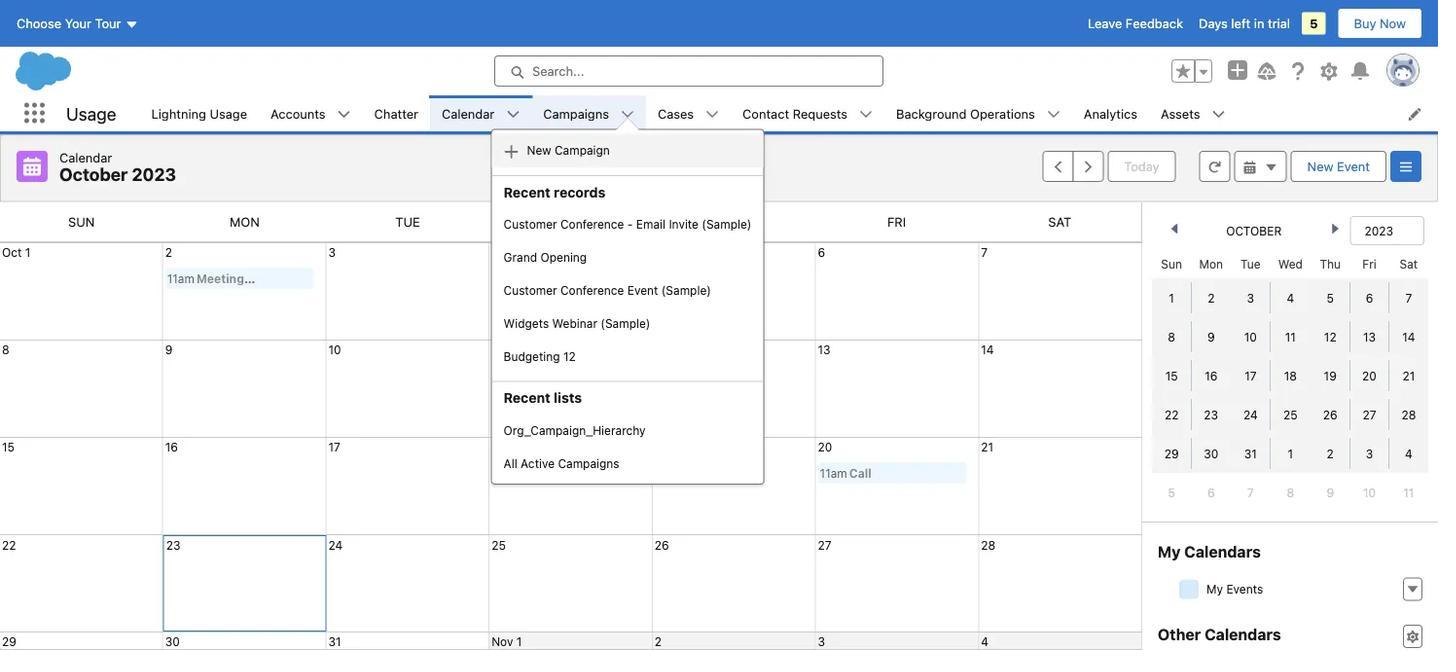 Task type: vqa. For each thing, say whether or not it's contained in the screenshot.


Task type: describe. For each thing, give the bounding box(es) containing it.
background
[[897, 106, 967, 121]]

list containing recent records
[[140, 95, 1439, 485]]

0 horizontal spatial 11
[[492, 343, 503, 356]]

11 button
[[492, 343, 503, 356]]

0 horizontal spatial 18
[[492, 440, 505, 454]]

1 vertical spatial group
[[1043, 151, 1104, 182]]

background operations link
[[885, 95, 1047, 131]]

lightning usage link
[[140, 95, 259, 131]]

grand opening link
[[492, 241, 764, 274]]

1 horizontal spatial 8
[[1169, 330, 1176, 344]]

1 vertical spatial event
[[628, 284, 658, 297]]

text default image for calendar
[[506, 108, 520, 121]]

records
[[554, 184, 606, 200]]

2 horizontal spatial 7
[[1406, 291, 1413, 305]]

calendar list item
[[430, 95, 532, 131]]

customer conference - email invite (sample)
[[504, 217, 752, 231]]

13 button
[[818, 343, 831, 356]]

choose
[[17, 16, 61, 31]]

leave
[[1088, 16, 1123, 31]]

text default image inside new campaign link
[[504, 144, 519, 160]]

new event button
[[1291, 151, 1387, 182]]

2 horizontal spatial 6
[[1367, 291, 1374, 305]]

calendar link
[[430, 95, 506, 131]]

1 horizontal spatial 11
[[1286, 330, 1297, 344]]

6 button
[[818, 245, 826, 259]]

conference for event
[[561, 284, 624, 297]]

tour
[[95, 16, 121, 31]]

0 vertical spatial 4 button
[[492, 245, 499, 259]]

0 horizontal spatial 24
[[328, 538, 343, 552]]

calendar for calendar october 2023
[[59, 150, 112, 165]]

27 inside grid
[[1363, 408, 1377, 422]]

grand opening
[[504, 251, 587, 264]]

oct 1 button
[[2, 245, 31, 259]]

8 button
[[2, 343, 9, 356]]

conference for -
[[561, 217, 624, 231]]

23 button
[[166, 538, 181, 552]]

customer conference event (sample) link
[[492, 274, 764, 307]]

1 vertical spatial 3 button
[[818, 635, 826, 648]]

budgeting
[[504, 350, 560, 363]]

1 vertical spatial 26
[[655, 538, 670, 552]]

text default image inside 'accounts' list item
[[337, 108, 351, 121]]

31 inside grid
[[1245, 447, 1258, 460]]

campaign
[[555, 144, 610, 157]]

0 vertical spatial 6
[[818, 245, 826, 259]]

22 button
[[2, 538, 16, 552]]

28 button
[[982, 538, 996, 552]]

call link
[[850, 466, 872, 480]]

grand
[[504, 251, 537, 264]]

contact requests link
[[731, 95, 860, 131]]

events
[[1227, 582, 1264, 596]]

24 button
[[328, 538, 343, 552]]

24 inside grid
[[1244, 408, 1258, 422]]

feedback
[[1126, 16, 1184, 31]]

budgeting 12 link
[[492, 340, 764, 373]]

tue inside grid
[[1241, 257, 1261, 271]]

0 horizontal spatial 23
[[166, 538, 181, 552]]

1 vertical spatial campaigns
[[558, 456, 620, 470]]

1 vertical spatial (sample)
[[662, 284, 712, 297]]

contact requests list item
[[731, 95, 885, 131]]

in
[[1255, 16, 1265, 31]]

calendars for other calendars
[[1205, 625, 1282, 643]]

0 horizontal spatial 2 button
[[165, 245, 172, 259]]

0 vertical spatial thu
[[721, 215, 747, 229]]

recent for recent lists
[[504, 390, 551, 406]]

2 horizontal spatial 9
[[1327, 486, 1335, 499]]

choose your tour
[[17, 16, 121, 31]]

11am for 11am call
[[820, 466, 848, 480]]

20 button
[[818, 440, 833, 454]]

16 inside grid
[[1205, 369, 1218, 383]]

left
[[1232, 16, 1251, 31]]

20 inside grid
[[1363, 369, 1377, 383]]

today button
[[1108, 151, 1177, 182]]

calendar for calendar
[[442, 106, 495, 121]]

customer conference event (sample)
[[504, 284, 712, 297]]

0 horizontal spatial 9
[[165, 343, 173, 356]]

assets list item
[[1150, 95, 1238, 131]]

0 vertical spatial 7
[[982, 245, 988, 259]]

2 horizontal spatial 11
[[1404, 486, 1415, 499]]

opening
[[541, 251, 587, 264]]

31 button
[[328, 635, 341, 648]]

hide items image
[[1180, 580, 1199, 599]]

choose your tour button
[[16, 8, 140, 39]]

usage inside list
[[210, 106, 247, 121]]

12 inside grid
[[1325, 330, 1337, 344]]

1 vertical spatial sun
[[1162, 257, 1183, 271]]

all
[[504, 456, 518, 470]]

nov
[[492, 635, 513, 648]]

0 horizontal spatial 10
[[328, 343, 341, 356]]

27 button
[[818, 538, 832, 552]]

cases list item
[[646, 95, 731, 131]]

1 horizontal spatial 9
[[1208, 330, 1215, 344]]

0 vertical spatial mon
[[230, 215, 260, 229]]

widgets webinar (sample)
[[504, 317, 651, 330]]

0 vertical spatial tue
[[395, 215, 420, 229]]

1 vertical spatial 2 button
[[655, 635, 662, 648]]

0 horizontal spatial 29
[[2, 635, 16, 648]]

21 button
[[982, 440, 994, 454]]

lists
[[554, 390, 582, 406]]

1 horizontal spatial 6
[[1208, 486, 1215, 499]]

active
[[521, 456, 555, 470]]

invite
[[669, 217, 699, 231]]

recent lists
[[504, 390, 582, 406]]

1 vertical spatial 31
[[328, 635, 341, 648]]

11am call
[[820, 466, 872, 480]]

0 vertical spatial 18
[[1285, 369, 1298, 383]]

0 horizontal spatial 3 button
[[328, 245, 336, 259]]

new campaign link
[[492, 134, 764, 167]]

cases
[[658, 106, 694, 121]]

org_campaign_hierarchy
[[504, 423, 646, 437]]

12 inside list
[[564, 350, 576, 363]]

customer for customer conference - email invite (sample)
[[504, 217, 557, 231]]

new for new campaign
[[527, 144, 552, 157]]

calendar october 2023
[[59, 150, 176, 185]]

0 horizontal spatial sat
[[1049, 215, 1072, 229]]

thu inside grid
[[1320, 257, 1342, 271]]

text default image inside background operations list item
[[1047, 108, 1061, 121]]

widgets webinar (sample) link
[[492, 307, 764, 340]]

now
[[1381, 16, 1407, 31]]

chatter link
[[363, 95, 430, 131]]

search...
[[533, 64, 585, 78]]

0 horizontal spatial 8
[[2, 343, 9, 356]]

fri inside grid
[[1363, 257, 1377, 271]]

other
[[1158, 625, 1202, 643]]

26 button
[[655, 538, 670, 552]]

16 button
[[165, 440, 178, 454]]

1 vertical spatial 5
[[1327, 291, 1335, 305]]

text default image for cases
[[706, 108, 720, 121]]

days
[[1199, 16, 1228, 31]]

25 button
[[492, 538, 506, 552]]

call
[[850, 466, 872, 480]]

lightning usage
[[151, 106, 247, 121]]

other calendars
[[1158, 625, 1282, 643]]

1 horizontal spatial wed
[[1279, 257, 1303, 271]]

26 inside grid
[[1324, 408, 1338, 422]]

2 horizontal spatial 10
[[1364, 486, 1377, 499]]

1 horizontal spatial 15
[[1166, 369, 1179, 383]]

lightning
[[151, 106, 206, 121]]

1 horizontal spatial 10
[[1245, 330, 1258, 344]]

10 button
[[328, 343, 341, 356]]

0 horizontal spatial 14
[[982, 343, 994, 356]]

contact
[[743, 106, 790, 121]]

accounts link
[[259, 95, 337, 131]]

days left in trial
[[1199, 16, 1291, 31]]



Task type: locate. For each thing, give the bounding box(es) containing it.
1 vertical spatial thu
[[1320, 257, 1342, 271]]

(sample)
[[702, 217, 752, 231], [662, 284, 712, 297], [601, 317, 651, 330]]

23 inside grid
[[1205, 408, 1219, 422]]

0 vertical spatial 17
[[1245, 369, 1257, 383]]

11am meeting
[[167, 272, 244, 285]]

2 button up 11am meeting
[[165, 245, 172, 259]]

1 vertical spatial 28
[[982, 538, 996, 552]]

budgeting 12
[[504, 350, 576, 363]]

7 button
[[982, 245, 988, 259]]

text default image for contact requests
[[860, 108, 873, 121]]

4 button left grand
[[492, 245, 499, 259]]

1 vertical spatial october
[[1227, 224, 1282, 238]]

calendar right chatter link
[[442, 106, 495, 121]]

26 down '19' on the right bottom of page
[[1324, 408, 1338, 422]]

my calendars
[[1158, 542, 1261, 561]]

1 horizontal spatial my
[[1207, 582, 1224, 596]]

15
[[1166, 369, 1179, 383], [2, 440, 15, 454]]

conference down records
[[561, 217, 624, 231]]

list item containing recent records
[[491, 95, 765, 485]]

29 button
[[2, 635, 16, 648]]

0 horizontal spatial wed
[[557, 215, 585, 229]]

sun
[[68, 215, 95, 229], [1162, 257, 1183, 271]]

0 horizontal spatial 26
[[655, 538, 670, 552]]

calendar
[[442, 106, 495, 121], [59, 150, 112, 165]]

text default image inside assets list item
[[1212, 108, 1226, 121]]

2 recent from the top
[[504, 390, 551, 406]]

1 horizontal spatial tue
[[1241, 257, 1261, 271]]

1 customer from the top
[[504, 217, 557, 231]]

0 vertical spatial 2 button
[[165, 245, 172, 259]]

calendars up my events
[[1185, 542, 1261, 561]]

all active campaigns
[[504, 456, 620, 470]]

text default image inside "calendar" list item
[[506, 108, 520, 121]]

20 right '19' on the right bottom of page
[[1363, 369, 1377, 383]]

0 vertical spatial 30
[[1204, 447, 1219, 460]]

2 vertical spatial 5
[[1169, 486, 1176, 499]]

1 horizontal spatial sun
[[1162, 257, 1183, 271]]

1 horizontal spatial 24
[[1244, 408, 1258, 422]]

0 horizontal spatial 11am
[[167, 272, 195, 285]]

0 horizontal spatial 27
[[818, 538, 832, 552]]

conference
[[561, 217, 624, 231], [561, 284, 624, 297]]

buy
[[1355, 16, 1377, 31]]

group
[[1172, 59, 1213, 83], [1043, 151, 1104, 182]]

1 horizontal spatial 22
[[1165, 408, 1179, 422]]

1 horizontal spatial 13
[[1364, 330, 1377, 344]]

(sample) down customer conference event (sample) link
[[601, 317, 651, 330]]

15 button
[[2, 440, 15, 454]]

1 vertical spatial 25
[[492, 538, 506, 552]]

event inside button
[[1338, 159, 1371, 174]]

22
[[1165, 408, 1179, 422], [2, 538, 16, 552]]

0 vertical spatial 27
[[1363, 408, 1377, 422]]

all active campaigns link
[[492, 447, 764, 480]]

11am for 11am meeting
[[167, 272, 195, 285]]

recent records
[[504, 184, 606, 200]]

2 vertical spatial 6
[[1208, 486, 1215, 499]]

calendars for my calendars
[[1185, 542, 1261, 561]]

1 vertical spatial 6
[[1367, 291, 1374, 305]]

analytics link
[[1073, 95, 1150, 131]]

12 up '19' on the right bottom of page
[[1325, 330, 1337, 344]]

conference inside customer conference event (sample) link
[[561, 284, 624, 297]]

new for new event
[[1308, 159, 1334, 174]]

my events
[[1207, 582, 1264, 596]]

calendars down events
[[1205, 625, 1282, 643]]

18 left '19' on the right bottom of page
[[1285, 369, 1298, 383]]

2 horizontal spatial 8
[[1287, 486, 1295, 499]]

campaigns
[[543, 106, 609, 121], [558, 456, 620, 470]]

10
[[1245, 330, 1258, 344], [328, 343, 341, 356], [1364, 486, 1377, 499]]

0 vertical spatial (sample)
[[702, 217, 752, 231]]

widgets
[[504, 317, 549, 330]]

assets
[[1161, 106, 1201, 121]]

customer for customer conference event (sample)
[[504, 284, 557, 297]]

11am left meeting
[[167, 272, 195, 285]]

1 vertical spatial 16
[[165, 440, 178, 454]]

text default image
[[506, 108, 520, 121], [706, 108, 720, 121], [860, 108, 873, 121], [504, 144, 519, 160], [1407, 630, 1420, 644]]

1 horizontal spatial thu
[[1320, 257, 1342, 271]]

1 vertical spatial customer
[[504, 284, 557, 297]]

16
[[1205, 369, 1218, 383], [165, 440, 178, 454]]

sat
[[1049, 215, 1072, 229], [1400, 257, 1419, 271]]

oct
[[2, 245, 22, 259]]

event
[[1338, 159, 1371, 174], [628, 284, 658, 297]]

0 horizontal spatial event
[[628, 284, 658, 297]]

1 vertical spatial 30
[[165, 635, 180, 648]]

1 vertical spatial 27
[[818, 538, 832, 552]]

26
[[1324, 408, 1338, 422], [655, 538, 670, 552]]

calendar inside calendar october 2023
[[59, 150, 112, 165]]

-
[[628, 217, 633, 231]]

0 vertical spatial 25
[[1284, 408, 1298, 422]]

19
[[1325, 369, 1337, 383]]

1 vertical spatial 12
[[564, 350, 576, 363]]

1 horizontal spatial 18
[[1285, 369, 1298, 383]]

0 horizontal spatial sun
[[68, 215, 95, 229]]

1 vertical spatial sat
[[1400, 257, 1419, 271]]

accounts list item
[[259, 95, 363, 131]]

requests
[[793, 106, 848, 121]]

0 vertical spatial wed
[[557, 215, 585, 229]]

0 vertical spatial 31
[[1245, 447, 1258, 460]]

grid containing sun
[[1153, 249, 1429, 512]]

list item
[[491, 95, 765, 485]]

new event
[[1308, 159, 1371, 174]]

0 horizontal spatial 13
[[818, 343, 831, 356]]

11am left the call
[[820, 466, 848, 480]]

search... button
[[495, 55, 884, 87]]

conference inside customer conference - email invite (sample) link
[[561, 217, 624, 231]]

1 horizontal spatial 28
[[1402, 408, 1417, 422]]

group down analytics link
[[1043, 151, 1104, 182]]

calendar inside list item
[[442, 106, 495, 121]]

5 right the trial
[[1310, 16, 1319, 31]]

1 vertical spatial 24
[[328, 538, 343, 552]]

customer up grand
[[504, 217, 557, 231]]

usage right lightning
[[210, 106, 247, 121]]

(sample) down invite
[[662, 284, 712, 297]]

0 vertical spatial 23
[[1205, 408, 1219, 422]]

chatter
[[374, 106, 419, 121]]

2 customer from the top
[[504, 284, 557, 297]]

1 vertical spatial 4 button
[[982, 635, 989, 648]]

0 horizontal spatial 5
[[1169, 486, 1176, 499]]

2 vertical spatial (sample)
[[601, 317, 651, 330]]

1 horizontal spatial 4 button
[[982, 635, 989, 648]]

1 conference from the top
[[561, 217, 624, 231]]

text default image
[[337, 108, 351, 121], [621, 108, 635, 121], [1047, 108, 1061, 121], [1212, 108, 1226, 121], [1244, 161, 1257, 174], [1265, 161, 1279, 174], [1407, 583, 1420, 596]]

23
[[1205, 408, 1219, 422], [166, 538, 181, 552]]

9 button
[[165, 343, 173, 356]]

background operations
[[897, 106, 1036, 121]]

2 vertical spatial 7
[[1248, 486, 1255, 499]]

buy now
[[1355, 16, 1407, 31]]

0 vertical spatial 26
[[1324, 408, 1338, 422]]

26 down "all active campaigns" link
[[655, 538, 670, 552]]

2 conference from the top
[[561, 284, 624, 297]]

4 button
[[492, 245, 499, 259], [982, 635, 989, 648]]

campaigns link
[[532, 95, 621, 131]]

recent left records
[[504, 184, 551, 200]]

12 down webinar
[[564, 350, 576, 363]]

1 horizontal spatial group
[[1172, 59, 1213, 83]]

2 horizontal spatial 5
[[1327, 291, 1335, 305]]

background operations list item
[[885, 95, 1073, 131]]

customer conference - email invite (sample) link
[[492, 208, 764, 241]]

25
[[1284, 408, 1298, 422], [492, 538, 506, 552]]

usage up calendar october 2023 at the left of the page
[[66, 103, 116, 124]]

17
[[1245, 369, 1257, 383], [328, 440, 341, 454]]

7
[[982, 245, 988, 259], [1406, 291, 1413, 305], [1248, 486, 1255, 499]]

4
[[492, 245, 499, 259], [1287, 291, 1295, 305], [1406, 447, 1413, 460], [982, 635, 989, 648]]

30 button
[[165, 635, 180, 648]]

0 vertical spatial sat
[[1049, 215, 1072, 229]]

my for my calendars
[[1158, 542, 1181, 561]]

mon inside grid
[[1200, 257, 1224, 271]]

25 inside grid
[[1284, 408, 1298, 422]]

0 horizontal spatial 20
[[818, 440, 833, 454]]

0 horizontal spatial 22
[[2, 538, 16, 552]]

4 button down 28 button
[[982, 635, 989, 648]]

1 vertical spatial calendar
[[59, 150, 112, 165]]

30 inside grid
[[1204, 447, 1219, 460]]

30
[[1204, 447, 1219, 460], [165, 635, 180, 648]]

1 horizontal spatial 16
[[1205, 369, 1218, 383]]

cases link
[[646, 95, 706, 131]]

my up hide items icon
[[1158, 542, 1181, 561]]

0 vertical spatial sun
[[68, 215, 95, 229]]

my for my events
[[1207, 582, 1224, 596]]

0 vertical spatial fri
[[888, 215, 907, 229]]

october inside calendar october 2023
[[59, 164, 128, 185]]

0 horizontal spatial usage
[[66, 103, 116, 124]]

12
[[1325, 330, 1337, 344], [564, 350, 576, 363]]

recent left lists
[[504, 390, 551, 406]]

18 up 'all'
[[492, 440, 505, 454]]

0 horizontal spatial 6
[[818, 245, 826, 259]]

1 recent from the top
[[504, 184, 551, 200]]

0 horizontal spatial 21
[[982, 440, 994, 454]]

(sample) right invite
[[702, 217, 752, 231]]

17 button
[[328, 440, 341, 454]]

0 horizontal spatial 17
[[328, 440, 341, 454]]

1 horizontal spatial 7
[[1248, 486, 1255, 499]]

5 up my calendars
[[1169, 486, 1176, 499]]

recent for recent records
[[504, 184, 551, 200]]

1 vertical spatial 23
[[166, 538, 181, 552]]

1 vertical spatial 17
[[328, 440, 341, 454]]

0 horizontal spatial 15
[[2, 440, 15, 454]]

29
[[1165, 447, 1179, 460], [2, 635, 16, 648]]

buy now button
[[1338, 8, 1423, 39]]

nov 1 button
[[492, 635, 522, 648]]

today
[[1125, 159, 1160, 174]]

webinar
[[553, 317, 598, 330]]

0 vertical spatial 5
[[1310, 16, 1319, 31]]

grid
[[1153, 249, 1429, 512]]

0 horizontal spatial my
[[1158, 542, 1181, 561]]

20 up 11am call in the right bottom of the page
[[818, 440, 833, 454]]

assets link
[[1150, 95, 1212, 131]]

customer up widgets
[[504, 284, 557, 297]]

1 horizontal spatial event
[[1338, 159, 1371, 174]]

14 button
[[982, 343, 994, 356]]

1 horizontal spatial mon
[[1200, 257, 1224, 271]]

0 horizontal spatial 30
[[165, 635, 180, 648]]

27
[[1363, 408, 1377, 422], [818, 538, 832, 552]]

analytics
[[1084, 106, 1138, 121]]

contact requests
[[743, 106, 848, 121]]

list
[[140, 95, 1439, 485]]

email
[[636, 217, 666, 231]]

trial
[[1268, 16, 1291, 31]]

9
[[1208, 330, 1215, 344], [165, 343, 173, 356], [1327, 486, 1335, 499]]

0 vertical spatial calendars
[[1185, 542, 1261, 561]]

1 horizontal spatial 30
[[1204, 447, 1219, 460]]

campaigns down "org_campaign_hierarchy"
[[558, 456, 620, 470]]

0 vertical spatial 29
[[1165, 447, 1179, 460]]

text default image inside contact requests list item
[[860, 108, 873, 121]]

group up assets list item
[[1172, 59, 1213, 83]]

0 vertical spatial 28
[[1402, 408, 1417, 422]]

1 vertical spatial 15
[[2, 440, 15, 454]]

org_campaign_hierarchy link
[[492, 414, 764, 447]]

0 vertical spatial 22
[[1165, 408, 1179, 422]]

2 button down 26 button
[[655, 635, 662, 648]]

calendar left 2023
[[59, 150, 112, 165]]

text default image inside cases list item
[[706, 108, 720, 121]]

0 vertical spatial recent
[[504, 184, 551, 200]]

thu
[[721, 215, 747, 229], [1320, 257, 1342, 271]]

0 horizontal spatial thu
[[721, 215, 747, 229]]

sat inside grid
[[1400, 257, 1419, 271]]

20
[[1363, 369, 1377, 383], [818, 440, 833, 454]]

new inside button
[[1308, 159, 1334, 174]]

22 inside grid
[[1165, 408, 1179, 422]]

my right hide items icon
[[1207, 582, 1224, 596]]

1 horizontal spatial 14
[[1403, 330, 1416, 344]]

0 vertical spatial campaigns
[[543, 106, 609, 121]]

conference up 'widgets webinar (sample)'
[[561, 284, 624, 297]]

0 vertical spatial event
[[1338, 159, 1371, 174]]

31
[[1245, 447, 1258, 460], [328, 635, 341, 648]]

0 vertical spatial 21
[[1403, 369, 1416, 383]]

campaigns up campaign
[[543, 106, 609, 121]]

1 horizontal spatial 2 button
[[655, 635, 662, 648]]

1 horizontal spatial 11am
[[820, 466, 848, 480]]

1 horizontal spatial october
[[1227, 224, 1282, 238]]

5 up '19' on the right bottom of page
[[1327, 291, 1335, 305]]

new campaign
[[527, 144, 610, 157]]

1 horizontal spatial 3 button
[[818, 635, 826, 648]]

1 horizontal spatial calendar
[[442, 106, 495, 121]]

2 button
[[165, 245, 172, 259], [655, 635, 662, 648]]

meeting link
[[197, 272, 244, 285]]

18 button
[[492, 440, 505, 454]]



